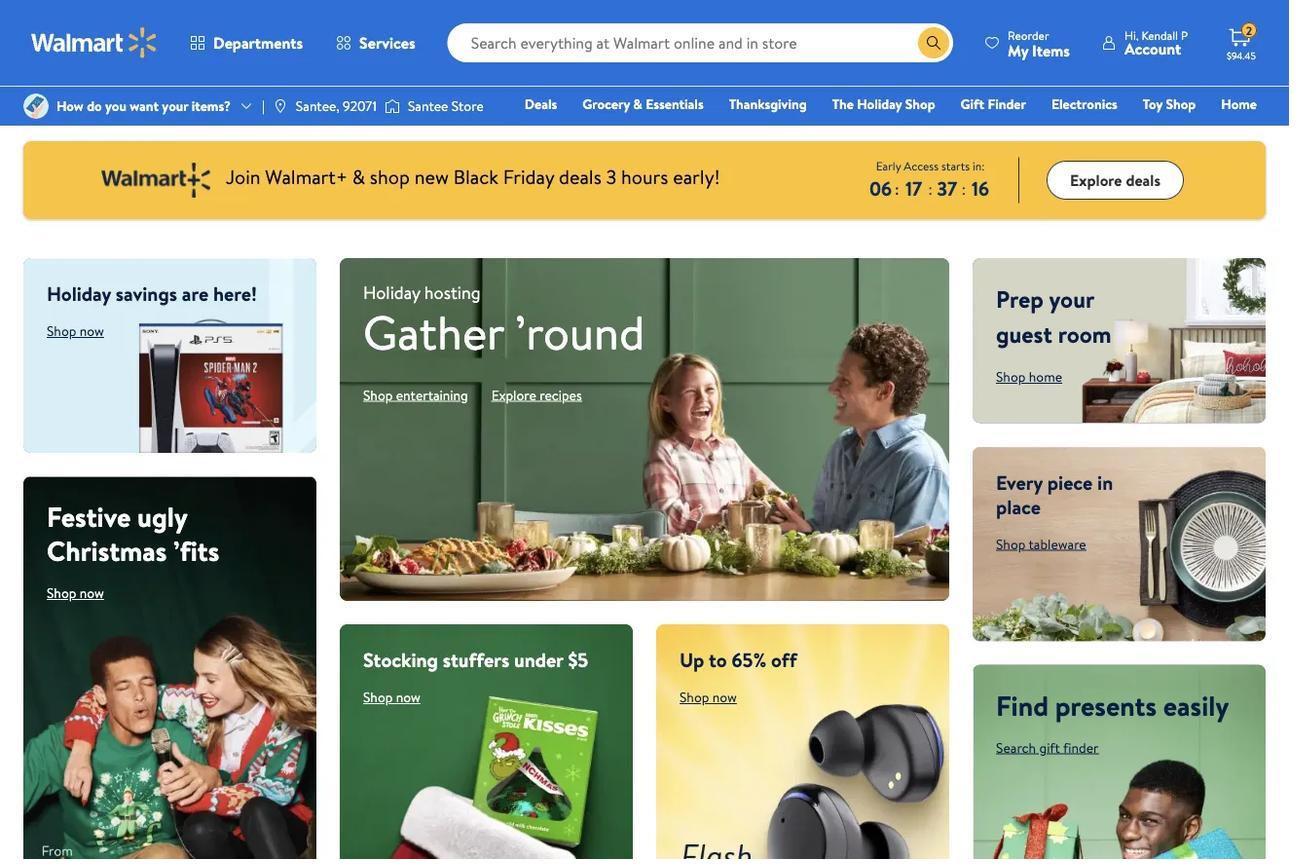 Task type: vqa. For each thing, say whether or not it's contained in the screenshot.
1st add from the right
no



Task type: locate. For each thing, give the bounding box(es) containing it.
find presents easily
[[997, 686, 1230, 724]]

items
[[1033, 39, 1071, 61]]

your
[[162, 96, 188, 115], [1050, 283, 1095, 315]]

 image for santee store
[[385, 96, 400, 116]]

shop entertaining
[[363, 385, 468, 404]]

one
[[1108, 122, 1138, 141]]

shop now down holiday savings are here!
[[47, 322, 104, 341]]

gather
[[363, 300, 504, 365]]

savings
[[116, 280, 177, 307]]

0 horizontal spatial walmart+
[[265, 163, 348, 190]]

explore inside the "explore deals" 'button'
[[1071, 169, 1123, 191]]

0 vertical spatial your
[[162, 96, 188, 115]]

walmart+ down home
[[1200, 122, 1258, 141]]

your right want
[[162, 96, 188, 115]]

shop now down 'stocking'
[[363, 688, 421, 707]]

shop now down to
[[680, 688, 737, 707]]

grocery & essentials
[[583, 95, 704, 114]]

santee
[[408, 96, 449, 115]]

0 vertical spatial walmart+
[[1200, 122, 1258, 141]]

search
[[997, 738, 1037, 757]]

shop for festive ugly christmas 'fits
[[47, 584, 76, 603]]

your up room
[[1050, 283, 1095, 315]]

shop now down christmas
[[47, 584, 104, 603]]

Walmart Site-Wide search field
[[448, 23, 954, 62]]

hours
[[622, 163, 669, 190]]

toy shop link
[[1135, 94, 1205, 114]]

in:
[[973, 157, 985, 174]]

under
[[514, 647, 564, 674]]

: left 16
[[962, 178, 967, 199]]

deals down the "one debit"
[[1127, 169, 1161, 191]]

departments
[[213, 32, 303, 54]]

now down to
[[713, 688, 737, 707]]

services button
[[320, 19, 432, 66]]

2 : from the left
[[929, 178, 933, 199]]

1 vertical spatial your
[[1050, 283, 1095, 315]]

early!
[[673, 163, 720, 190]]

essentials
[[646, 95, 704, 114]]

 image right 92071
[[385, 96, 400, 116]]

items?
[[192, 96, 231, 115]]

0 vertical spatial explore
[[1071, 169, 1123, 191]]

shop now for festive ugly christmas 'fits
[[47, 584, 104, 603]]

shop entertaining link
[[363, 385, 468, 404]]

shop now for holiday savings are here!
[[47, 322, 104, 341]]

:
[[895, 178, 900, 199], [929, 178, 933, 199], [962, 178, 967, 199]]

entertaining
[[396, 385, 468, 404]]

early
[[876, 157, 902, 174]]

1 horizontal spatial explore
[[1071, 169, 1123, 191]]

piece
[[1048, 468, 1093, 496]]

gift
[[961, 95, 985, 114]]

0 horizontal spatial deals
[[559, 163, 602, 190]]

santee store
[[408, 96, 484, 115]]

you
[[105, 96, 127, 115]]

$94.45
[[1228, 49, 1257, 62]]

every piece in place
[[997, 468, 1114, 520]]

2
[[1247, 22, 1253, 39]]

festive
[[47, 498, 131, 536]]

thanksgiving link
[[721, 94, 816, 114]]

1 horizontal spatial your
[[1050, 283, 1095, 315]]

deals inside 'button'
[[1127, 169, 1161, 191]]

explore for explore recipes
[[492, 385, 537, 404]]

 image
[[273, 98, 288, 114]]

every
[[997, 468, 1043, 496]]

shop now
[[47, 322, 104, 341], [47, 584, 104, 603], [363, 688, 421, 707], [680, 688, 737, 707]]

shop now link down christmas
[[47, 584, 104, 603]]

shop now link down to
[[680, 688, 737, 707]]

walmart+ link
[[1191, 121, 1267, 142]]

0 horizontal spatial &
[[352, 163, 365, 190]]

shop now link down holiday savings are here!
[[47, 322, 104, 341]]

17
[[906, 175, 923, 202]]

& left shop
[[352, 163, 365, 190]]

walmart plus logo image
[[101, 163, 210, 198]]

holiday left the savings
[[47, 280, 111, 307]]

now for holiday
[[80, 322, 104, 341]]

friday
[[503, 163, 555, 190]]

shop for every piece in place
[[997, 534, 1026, 553]]

2 horizontal spatial :
[[962, 178, 967, 199]]

here!
[[213, 280, 257, 307]]

1 vertical spatial holiday
[[47, 280, 111, 307]]

prep your guest room
[[997, 283, 1112, 350]]

now for festive
[[80, 584, 104, 603]]

fashion
[[963, 122, 1008, 141]]

1 horizontal spatial deals
[[1127, 169, 1161, 191]]

explore down the one
[[1071, 169, 1123, 191]]

0 vertical spatial holiday
[[858, 95, 903, 114]]

: left 37
[[929, 178, 933, 199]]

shop
[[906, 95, 936, 114], [1167, 95, 1197, 114], [47, 322, 76, 341], [997, 367, 1026, 386], [363, 385, 393, 404], [997, 534, 1026, 553], [47, 584, 76, 603], [363, 688, 393, 707], [680, 688, 710, 707]]

0 horizontal spatial  image
[[23, 94, 49, 119]]

0 vertical spatial &
[[634, 95, 643, 114]]

join walmart+ & shop new black friday deals 3 hours early!
[[226, 163, 720, 190]]

registry
[[1033, 122, 1083, 141]]

deals
[[559, 163, 602, 190], [1127, 169, 1161, 191]]

shop now link for stocking stuffers under $5
[[363, 688, 421, 707]]

search gift finder
[[997, 738, 1099, 757]]

electronics link
[[1043, 94, 1127, 114]]

shop now link for festive ugly christmas 'fits
[[47, 584, 104, 603]]

christmas
[[47, 532, 167, 570]]

home
[[1222, 95, 1258, 114]]

gift
[[1040, 738, 1061, 757]]

new
[[415, 163, 449, 190]]

walmart+ right join
[[265, 163, 348, 190]]

gift finder
[[961, 95, 1027, 114]]

& right grocery
[[634, 95, 643, 114]]

1 horizontal spatial :
[[929, 178, 933, 199]]

now down holiday savings are here!
[[80, 322, 104, 341]]

now for up
[[713, 688, 737, 707]]

1 horizontal spatial  image
[[385, 96, 400, 116]]

now down christmas
[[80, 584, 104, 603]]

: right 06
[[895, 178, 900, 199]]

finder
[[988, 95, 1027, 114]]

1 horizontal spatial walmart+
[[1200, 122, 1258, 141]]

shop tableware
[[997, 534, 1087, 553]]

1 vertical spatial explore
[[492, 385, 537, 404]]

0 horizontal spatial explore
[[492, 385, 537, 404]]

0 horizontal spatial holiday
[[47, 280, 111, 307]]

 image for how do you want your items?
[[23, 94, 49, 119]]

tableware
[[1029, 534, 1087, 553]]

explore left recipes
[[492, 385, 537, 404]]

92071
[[343, 96, 377, 115]]

your inside prep your guest room
[[1050, 283, 1095, 315]]

1 vertical spatial walmart+
[[265, 163, 348, 190]]

reorder my items
[[1008, 27, 1071, 61]]

now
[[80, 322, 104, 341], [80, 584, 104, 603], [396, 688, 421, 707], [713, 688, 737, 707]]

stocking stuffers under $5
[[363, 647, 589, 674]]

holiday right 'the' on the right of page
[[858, 95, 903, 114]]

santee, 92071
[[296, 96, 377, 115]]

stuffers
[[443, 647, 510, 674]]

now down 'stocking'
[[396, 688, 421, 707]]

 image left how
[[23, 94, 49, 119]]

festive ugly christmas 'fits
[[47, 498, 220, 570]]

65%
[[732, 647, 767, 674]]

0 horizontal spatial your
[[162, 96, 188, 115]]

 image
[[23, 94, 49, 119], [385, 96, 400, 116]]

search icon image
[[927, 35, 942, 51]]

p
[[1182, 27, 1189, 43]]

electronics
[[1052, 95, 1118, 114]]

shop home
[[997, 367, 1063, 386]]

3
[[607, 163, 617, 190]]

0 horizontal spatial :
[[895, 178, 900, 199]]

shop now link down 'stocking'
[[363, 688, 421, 707]]

gather 'round
[[363, 300, 645, 365]]

deals left 3
[[559, 163, 602, 190]]



Task type: describe. For each thing, give the bounding box(es) containing it.
starts
[[942, 157, 970, 174]]

explore recipes link
[[492, 385, 582, 404]]

toy
[[1144, 95, 1163, 114]]

services
[[360, 32, 416, 54]]

join
[[226, 163, 261, 190]]

the holiday shop link
[[824, 94, 945, 114]]

hi,
[[1125, 27, 1139, 43]]

stocking
[[363, 647, 438, 674]]

grocery & essentials link
[[574, 94, 713, 114]]

debit
[[1141, 122, 1174, 141]]

shop tableware link
[[997, 534, 1087, 553]]

home fashion
[[963, 95, 1258, 141]]

prep
[[997, 283, 1044, 315]]

room
[[1059, 318, 1112, 350]]

the
[[833, 95, 854, 114]]

now for stocking
[[396, 688, 421, 707]]

home
[[1030, 367, 1063, 386]]

06
[[870, 175, 893, 202]]

'round
[[515, 300, 645, 365]]

do
[[87, 96, 102, 115]]

up to 65% off
[[680, 647, 798, 674]]

off
[[772, 647, 798, 674]]

16
[[972, 175, 990, 202]]

toy shop
[[1144, 95, 1197, 114]]

shop now for up to 65% off
[[680, 688, 737, 707]]

one debit link
[[1100, 121, 1183, 142]]

shop
[[370, 163, 410, 190]]

1 horizontal spatial &
[[634, 95, 643, 114]]

deals
[[525, 95, 558, 114]]

shop for up to 65% off
[[680, 688, 710, 707]]

the holiday shop
[[833, 95, 936, 114]]

'fits
[[174, 532, 220, 570]]

shop for stocking stuffers under $5
[[363, 688, 393, 707]]

1 horizontal spatial holiday
[[858, 95, 903, 114]]

1 vertical spatial &
[[352, 163, 365, 190]]

easily
[[1164, 686, 1230, 724]]

shop home link
[[997, 367, 1063, 386]]

deals link
[[516, 94, 566, 114]]

shop now link for up to 65% off
[[680, 688, 737, 707]]

store
[[452, 96, 484, 115]]

|
[[262, 96, 265, 115]]

explore for explore deals
[[1071, 169, 1123, 191]]

in
[[1098, 468, 1114, 496]]

shop now link for holiday savings are here!
[[47, 322, 104, 341]]

finder
[[1064, 738, 1099, 757]]

reorder
[[1008, 27, 1050, 43]]

shop for gather 'round
[[363, 385, 393, 404]]

shop for holiday savings are here!
[[47, 322, 76, 341]]

up
[[680, 647, 705, 674]]

how do you want your items?
[[57, 96, 231, 115]]

home link
[[1213, 94, 1267, 114]]

hi, kendall p account
[[1125, 27, 1189, 59]]

how
[[57, 96, 84, 115]]

access
[[904, 157, 939, 174]]

gift finder link
[[952, 94, 1036, 114]]

$5
[[568, 647, 589, 674]]

1 : from the left
[[895, 178, 900, 199]]

want
[[130, 96, 159, 115]]

to
[[709, 647, 727, 674]]

Search search field
[[448, 23, 954, 62]]

holiday savings are here!
[[47, 280, 257, 307]]

recipes
[[540, 385, 582, 404]]

kendall
[[1142, 27, 1179, 43]]

black
[[454, 163, 499, 190]]

place
[[997, 493, 1041, 520]]

thanksgiving
[[729, 95, 807, 114]]

3 : from the left
[[962, 178, 967, 199]]

santee,
[[296, 96, 340, 115]]

37
[[938, 175, 958, 202]]

guest
[[997, 318, 1053, 350]]

grocery
[[583, 95, 630, 114]]

shop now for stocking stuffers under $5
[[363, 688, 421, 707]]

one debit
[[1108, 122, 1174, 141]]

registry link
[[1025, 121, 1092, 142]]

shop for prep your guest room
[[997, 367, 1026, 386]]

walmart image
[[31, 27, 158, 58]]

presents
[[1056, 686, 1158, 724]]

my
[[1008, 39, 1029, 61]]

explore recipes
[[492, 385, 582, 404]]

find
[[997, 686, 1049, 724]]



